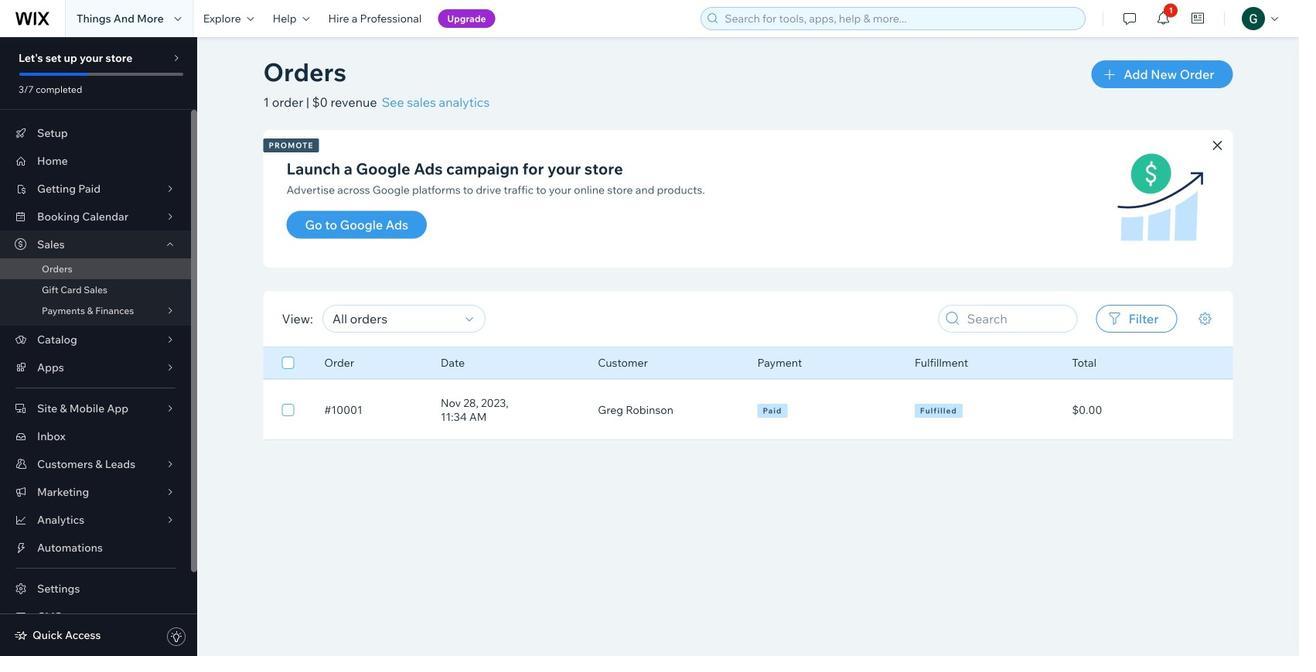 Task type: locate. For each thing, give the bounding box(es) containing it.
None checkbox
[[282, 401, 294, 419]]

Search for tools, apps, help & more... field
[[721, 8, 1081, 29]]

None checkbox
[[282, 354, 294, 372]]

launch a google ads campaign for your store image
[[1110, 149, 1211, 249]]



Task type: vqa. For each thing, say whether or not it's contained in the screenshot.
Unsaved view field
yes



Task type: describe. For each thing, give the bounding box(es) containing it.
Search field
[[963, 306, 1073, 332]]

Unsaved view field
[[328, 306, 461, 332]]

sidebar element
[[0, 37, 197, 656]]



